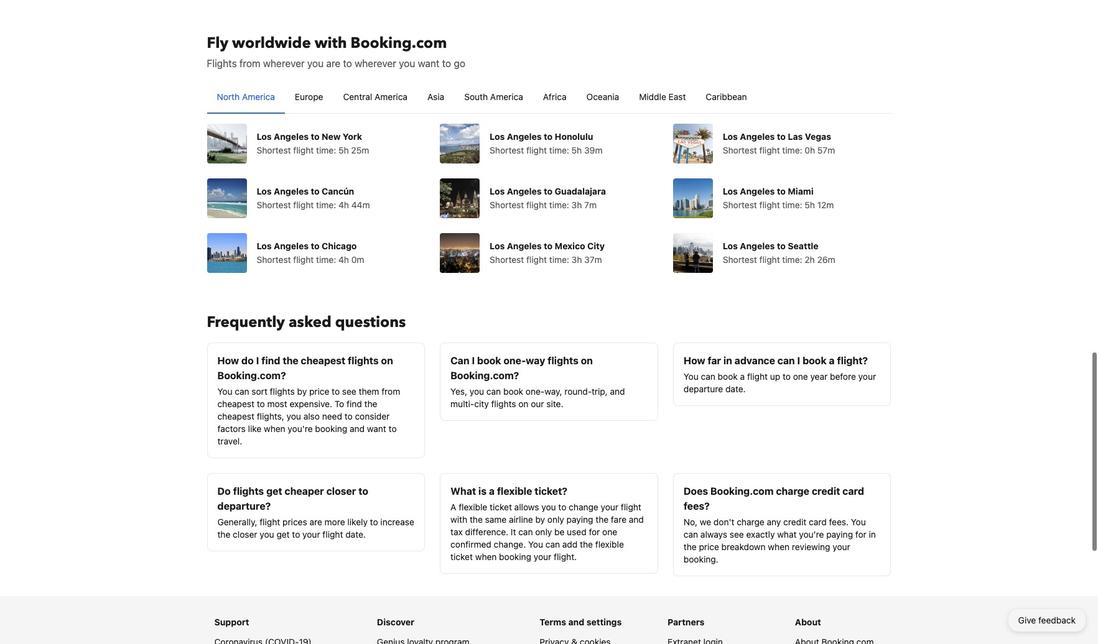 Task type: vqa. For each thing, say whether or not it's contained in the screenshot.
second 3h
yes



Task type: locate. For each thing, give the bounding box(es) containing it.
fly worldwide with booking.com flights from wherever you are to wherever you want to go
[[207, 33, 465, 69]]

to left miami
[[777, 186, 786, 196]]

1 horizontal spatial with
[[451, 514, 468, 525]]

time: inside the los angeles to miami shortest flight time: 5h 12m
[[783, 199, 803, 210]]

to inside the los angeles to guadalajara shortest flight time: 3h 7m
[[544, 186, 553, 196]]

los for los angeles to chicago shortest flight time: 4h 0m
[[257, 241, 272, 251]]

flight left 0m on the top left of the page
[[293, 254, 314, 265]]

angeles inside los angeles to seattle shortest flight time: 2h 26m
[[740, 241, 775, 251]]

paying up used
[[567, 514, 593, 525]]

1 vertical spatial price
[[699, 542, 719, 552]]

shortest inside los angeles to cancún shortest flight time: 4h 44m
[[257, 199, 291, 210]]

0 vertical spatial want
[[418, 58, 440, 69]]

booking down need
[[315, 424, 347, 434]]

how far in advance can i book a flight? you can book a flight up to one year before your departure date.
[[684, 355, 876, 394]]

fly
[[207, 33, 228, 53]]

0 vertical spatial charge
[[776, 486, 810, 497]]

one left year
[[793, 371, 808, 382]]

1 vertical spatial from
[[382, 386, 400, 397]]

1 vertical spatial with
[[451, 514, 468, 525]]

0 horizontal spatial by
[[297, 386, 307, 397]]

chicago
[[322, 241, 357, 251]]

0 vertical spatial credit
[[812, 486, 840, 497]]

confirmed
[[451, 539, 492, 550]]

i inside "can i book one-way flights on booking.com? yes, you can book one-way, round-trip, and multi-city flights on our site."
[[472, 355, 475, 366]]

card up you're
[[809, 517, 827, 527]]

time:
[[316, 145, 336, 155], [549, 145, 569, 155], [783, 145, 803, 155], [316, 199, 336, 210], [549, 199, 569, 210], [783, 199, 803, 210], [316, 254, 336, 265], [549, 254, 569, 265], [783, 254, 803, 265]]

the inside does booking.com charge credit card fees? no, we don't charge any credit card fees. you can always see exactly what you're paying for in the price breakdown when reviewing your booking.
[[684, 542, 697, 552]]

los inside the los angeles to miami shortest flight time: 5h 12m
[[723, 186, 738, 196]]

1 vertical spatial find
[[347, 399, 362, 409]]

see up 'breakdown'
[[730, 529, 744, 540]]

likely
[[348, 517, 368, 527]]

discover
[[377, 617, 415, 628]]

2 4h from the top
[[339, 254, 349, 265]]

when inside what is a flexible ticket? a flexible ticket allows you to change your flight with the same airline by only paying the fare and tax difference. it can only be used for one confirmed change. you can add the flexible ticket when booking your flight.
[[475, 552, 497, 562]]

frequently
[[207, 312, 285, 333]]

city
[[588, 241, 605, 251]]

does booking.com charge credit card fees? no, we don't charge any credit card fees. you can always see exactly what you're paying for in the price breakdown when reviewing your booking.
[[684, 486, 876, 565]]

africa button
[[533, 81, 577, 113]]

0 horizontal spatial wherever
[[263, 58, 305, 69]]

0 vertical spatial get
[[266, 486, 282, 497]]

1 america from the left
[[242, 91, 275, 102]]

and
[[610, 386, 625, 397], [350, 424, 365, 434], [629, 514, 644, 525], [569, 617, 585, 628]]

time: inside the los angeles to honolulu shortest flight time: 5h 39m
[[549, 145, 569, 155]]

frequently asked questions
[[207, 312, 406, 333]]

time: inside los angeles to las vegas shortest flight time: 0h 57m
[[783, 145, 803, 155]]

asia button
[[418, 81, 454, 113]]

2 america from the left
[[375, 91, 408, 102]]

2 horizontal spatial a
[[829, 355, 835, 366]]

consider
[[355, 411, 390, 422]]

to left las
[[777, 131, 786, 142]]

12m
[[818, 199, 834, 210]]

5h left 12m
[[805, 199, 815, 210]]

angeles left mexico
[[507, 241, 542, 251]]

your inside does booking.com charge credit card fees? no, we don't charge any credit card fees. you can always see exactly what you're paying for in the price breakdown when reviewing your booking.
[[833, 542, 851, 552]]

los angeles to new york image
[[207, 124, 247, 163]]

0 horizontal spatial charge
[[737, 517, 765, 527]]

wherever
[[263, 58, 305, 69], [355, 58, 396, 69]]

0 horizontal spatial find
[[261, 355, 280, 366]]

departure
[[684, 384, 723, 394]]

can right it
[[519, 527, 533, 537]]

los angeles to guadalajara image
[[440, 178, 480, 218]]

1 horizontal spatial booking
[[499, 552, 532, 562]]

los right los angeles to seattle image
[[723, 241, 738, 251]]

a
[[829, 355, 835, 366], [740, 371, 745, 382], [489, 486, 495, 497]]

2 horizontal spatial 5h
[[805, 199, 815, 210]]

in inside how far in advance can i book a flight? you can book a flight up to one year before your departure date.
[[724, 355, 732, 366]]

0 vertical spatial one
[[793, 371, 808, 382]]

ticket?
[[535, 486, 568, 497]]

los inside los angeles to new york shortest flight time: 5h 25m
[[257, 131, 272, 142]]

0 horizontal spatial how
[[218, 355, 239, 366]]

1 horizontal spatial card
[[843, 486, 864, 497]]

2 horizontal spatial when
[[768, 542, 790, 552]]

fees.
[[829, 517, 849, 527]]

how left far
[[684, 355, 705, 366]]

your down the fees. on the right bottom
[[833, 542, 851, 552]]

cheapest
[[301, 355, 346, 366], [218, 399, 255, 409], [218, 411, 255, 422]]

flight down advance
[[747, 371, 768, 382]]

shortest for los angeles to guadalajara shortest flight time: 3h 7m
[[490, 199, 524, 210]]

get
[[266, 486, 282, 497], [277, 529, 290, 540]]

los for los angeles to las vegas shortest flight time: 0h 57m
[[723, 131, 738, 142]]

how
[[218, 355, 239, 366], [684, 355, 705, 366]]

angeles left honolulu
[[507, 131, 542, 142]]

1 horizontal spatial by
[[536, 514, 545, 525]]

you up departure
[[684, 371, 699, 382]]

2 horizontal spatial i
[[798, 355, 801, 366]]

3h down mexico
[[572, 254, 582, 265]]

book left way,
[[503, 386, 524, 397]]

angeles inside los angeles to cancún shortest flight time: 4h 44m
[[274, 186, 309, 196]]

1 vertical spatial in
[[869, 529, 876, 540]]

0 horizontal spatial ticket
[[451, 552, 473, 562]]

flights up the most
[[270, 386, 295, 397]]

angeles for mexico
[[507, 241, 542, 251]]

los for los angeles to seattle shortest flight time: 2h 26m
[[723, 241, 738, 251]]

1 vertical spatial one
[[603, 527, 617, 537]]

can down no,
[[684, 529, 698, 540]]

asia
[[428, 91, 445, 102]]

0 vertical spatial flexible
[[497, 486, 532, 497]]

reviewing
[[792, 542, 831, 552]]

angeles inside los angeles to mexico city shortest flight time: 3h 37m
[[507, 241, 542, 251]]

0 horizontal spatial one
[[603, 527, 617, 537]]

1 vertical spatial closer
[[233, 529, 257, 540]]

america right north
[[242, 91, 275, 102]]

0 horizontal spatial want
[[367, 424, 386, 434]]

when inside does booking.com charge credit card fees? no, we don't charge any credit card fees. you can always see exactly what you're paying for in the price breakdown when reviewing your booking.
[[768, 542, 790, 552]]

1 horizontal spatial want
[[418, 58, 440, 69]]

charge up exactly
[[737, 517, 765, 527]]

0 vertical spatial with
[[315, 33, 347, 53]]

flight up los angeles to mexico city shortest flight time: 3h 37m
[[526, 199, 547, 210]]

are left more
[[310, 517, 322, 527]]

only
[[548, 514, 564, 525], [535, 527, 552, 537]]

1 horizontal spatial see
[[730, 529, 744, 540]]

with up tax
[[451, 514, 468, 525]]

4h inside los angeles to chicago shortest flight time: 4h 0m
[[339, 254, 349, 265]]

you inside does booking.com charge credit card fees? no, we don't charge any credit card fees. you can always see exactly what you're paying for in the price breakdown when reviewing your booking.
[[851, 517, 866, 527]]

your down flight?
[[859, 371, 876, 382]]

0 horizontal spatial in
[[724, 355, 732, 366]]

booking down change.
[[499, 552, 532, 562]]

0 horizontal spatial on
[[381, 355, 393, 366]]

flight up los angeles to chicago shortest flight time: 4h 0m
[[293, 199, 314, 210]]

1 3h from the top
[[572, 199, 582, 210]]

los angeles to las vegas image
[[673, 124, 713, 163]]

for right used
[[589, 527, 600, 537]]

1 vertical spatial flexible
[[459, 502, 487, 513]]

2 horizontal spatial america
[[490, 91, 523, 102]]

1 horizontal spatial how
[[684, 355, 705, 366]]

1 horizontal spatial wherever
[[355, 58, 396, 69]]

0 vertical spatial one-
[[504, 355, 526, 366]]

2 vertical spatial flexible
[[595, 539, 624, 550]]

angeles for cancún
[[274, 186, 309, 196]]

want
[[418, 58, 440, 69], [367, 424, 386, 434]]

0 vertical spatial booking
[[315, 424, 347, 434]]

0 vertical spatial ticket
[[490, 502, 512, 513]]

and right "fare"
[[629, 514, 644, 525]]

your inside do flights get cheaper closer to departure? generally, flight prices are more likely to increase the closer you get to your flight date.
[[303, 529, 320, 540]]

shortest
[[257, 145, 291, 155], [490, 145, 524, 155], [723, 145, 757, 155], [257, 199, 291, 210], [490, 199, 524, 210], [723, 199, 757, 210], [257, 254, 291, 265], [490, 254, 524, 265], [723, 254, 757, 265]]

1 how from the left
[[218, 355, 239, 366]]

0 horizontal spatial booking.com?
[[218, 370, 286, 381]]

give feedback button
[[1009, 610, 1086, 632]]

price inside how do i find the cheapest flights on booking.com? you can sort flights by price to see them from cheapest to most expensive. to find the cheapest flights, you also need to consider factors like when you're booking and want to travel.
[[309, 386, 329, 397]]

angeles left seattle
[[740, 241, 775, 251]]

and inside what is a flexible ticket? a flexible ticket allows you to change your flight with the same airline by only paying the fare and tax difference. it can only be used for one confirmed change. you can add the flexible ticket when booking your flight.
[[629, 514, 644, 525]]

flights,
[[257, 411, 284, 422]]

to
[[335, 399, 344, 409]]

i
[[256, 355, 259, 366], [472, 355, 475, 366], [798, 355, 801, 366]]

when down confirmed
[[475, 552, 497, 562]]

most
[[267, 399, 287, 409]]

0 vertical spatial from
[[240, 58, 261, 69]]

when down what
[[768, 542, 790, 552]]

to left chicago
[[311, 241, 320, 251]]

get left cheaper
[[266, 486, 282, 497]]

booking.com inside does booking.com charge credit card fees? no, we don't charge any credit card fees. you can always see exactly what you're paying for in the price breakdown when reviewing your booking.
[[711, 486, 774, 497]]

you up city
[[470, 386, 484, 397]]

you down ticket?
[[542, 502, 556, 513]]

2 vertical spatial a
[[489, 486, 495, 497]]

tab list
[[207, 81, 892, 114]]

1 horizontal spatial paying
[[827, 529, 853, 540]]

0 vertical spatial date.
[[726, 384, 746, 394]]

los inside los angeles to mexico city shortest flight time: 3h 37m
[[490, 241, 505, 251]]

difference.
[[465, 527, 509, 537]]

angeles for las
[[740, 131, 775, 142]]

multi-
[[451, 399, 474, 409]]

4h down cancún
[[339, 199, 349, 210]]

1 horizontal spatial flexible
[[497, 486, 532, 497]]

angeles left miami
[[740, 186, 775, 196]]

the down used
[[580, 539, 593, 550]]

time: inside los angeles to mexico city shortest flight time: 3h 37m
[[549, 254, 569, 265]]

shortest for los angeles to honolulu shortest flight time: 5h 39m
[[490, 145, 524, 155]]

closer
[[326, 486, 356, 497], [233, 529, 257, 540]]

shortest right los angeles to miami image
[[723, 199, 757, 210]]

from inside how do i find the cheapest flights on booking.com? you can sort flights by price to see them from cheapest to most expensive. to find the cheapest flights, you also need to consider factors like when you're booking and want to travel.
[[382, 386, 400, 397]]

0 vertical spatial by
[[297, 386, 307, 397]]

book up year
[[803, 355, 827, 366]]

1 vertical spatial date.
[[346, 529, 366, 540]]

2 booking.com? from the left
[[451, 370, 519, 381]]

0 vertical spatial find
[[261, 355, 280, 366]]

angeles left chicago
[[274, 241, 309, 251]]

angeles inside los angeles to las vegas shortest flight time: 0h 57m
[[740, 131, 775, 142]]

shortest inside the los angeles to guadalajara shortest flight time: 3h 7m
[[490, 199, 524, 210]]

0 horizontal spatial credit
[[784, 517, 807, 527]]

you
[[307, 58, 324, 69], [399, 58, 415, 69], [470, 386, 484, 397], [287, 411, 301, 422], [542, 502, 556, 513], [260, 529, 274, 540]]

1 i from the left
[[256, 355, 259, 366]]

flight left the prices
[[260, 517, 280, 527]]

paying inside what is a flexible ticket? a flexible ticket allows you to change your flight with the same airline by only paying the fare and tax difference. it can only be used for one confirmed change. you can add the flexible ticket when booking your flight.
[[567, 514, 593, 525]]

4h left 0m on the top left of the page
[[339, 254, 349, 265]]

time: down new
[[316, 145, 336, 155]]

1 4h from the top
[[339, 199, 349, 210]]

time: down las
[[783, 145, 803, 155]]

5h inside the los angeles to miami shortest flight time: 5h 12m
[[805, 199, 815, 210]]

1 vertical spatial by
[[536, 514, 545, 525]]

angeles inside the los angeles to guadalajara shortest flight time: 3h 7m
[[507, 186, 542, 196]]

time: inside the los angeles to guadalajara shortest flight time: 3h 7m
[[549, 199, 569, 210]]

4h for 44m
[[339, 199, 349, 210]]

1 horizontal spatial are
[[326, 58, 341, 69]]

angeles inside the los angeles to honolulu shortest flight time: 5h 39m
[[507, 131, 542, 142]]

los angeles to seattle image
[[673, 233, 713, 273]]

2 i from the left
[[472, 355, 475, 366]]

one-
[[504, 355, 526, 366], [526, 386, 545, 397]]

to left new
[[311, 131, 320, 142]]

your inside how far in advance can i book a flight? you can book a flight up to one year before your departure date.
[[859, 371, 876, 382]]

to right up
[[783, 371, 791, 382]]

los inside los angeles to las vegas shortest flight time: 0h 57m
[[723, 131, 738, 142]]

the down generally,
[[218, 529, 231, 540]]

your left 'flight.'
[[534, 552, 552, 562]]

flight up los angeles to cancún shortest flight time: 4h 44m
[[293, 145, 314, 155]]

3 i from the left
[[798, 355, 801, 366]]

card up the fees. on the right bottom
[[843, 486, 864, 497]]

time: for los angeles to seattle shortest flight time: 2h 26m
[[783, 254, 803, 265]]

shortest inside los angeles to seattle shortest flight time: 2h 26m
[[723, 254, 757, 265]]

are inside do flights get cheaper closer to departure? generally, flight prices are more likely to increase the closer you get to your flight date.
[[310, 517, 322, 527]]

you left sort
[[218, 386, 232, 397]]

1 vertical spatial cheapest
[[218, 399, 255, 409]]

0 vertical spatial booking.com
[[351, 33, 447, 53]]

to left guadalajara
[[544, 186, 553, 196]]

see
[[342, 386, 356, 397], [730, 529, 744, 540]]

breakdown
[[722, 542, 766, 552]]

5h inside los angeles to new york shortest flight time: 5h 25m
[[339, 145, 349, 155]]

in
[[724, 355, 732, 366], [869, 529, 876, 540]]

0 horizontal spatial a
[[489, 486, 495, 497]]

flexible down "fare"
[[595, 539, 624, 550]]

time: inside los angeles to cancún shortest flight time: 4h 44m
[[316, 199, 336, 210]]

los for los angeles to miami shortest flight time: 5h 12m
[[723, 186, 738, 196]]

you
[[684, 371, 699, 382], [218, 386, 232, 397], [851, 517, 866, 527], [528, 539, 543, 550]]

0 horizontal spatial for
[[589, 527, 600, 537]]

closer down generally,
[[233, 529, 257, 540]]

credit up what
[[784, 517, 807, 527]]

a inside what is a flexible ticket? a flexible ticket allows you to change your flight with the same airline by only paying the fare and tax difference. it can only be used for one confirmed change. you can add the flexible ticket when booking your flight.
[[489, 486, 495, 497]]

time: down honolulu
[[549, 145, 569, 155]]

flexible
[[497, 486, 532, 497], [459, 502, 487, 513], [595, 539, 624, 550]]

1 vertical spatial 4h
[[339, 254, 349, 265]]

change
[[569, 502, 599, 513]]

0 vertical spatial price
[[309, 386, 329, 397]]

you inside "can i book one-way flights on booking.com? yes, you can book one-way, round-trip, and multi-city flights on our site."
[[470, 386, 484, 397]]

wherever up central america
[[355, 58, 396, 69]]

for inside what is a flexible ticket? a flexible ticket allows you to change your flight with the same airline by only paying the fare and tax difference. it can only be used for one confirmed change. you can add the flexible ticket when booking your flight.
[[589, 527, 600, 537]]

paying down the fees. on the right bottom
[[827, 529, 853, 540]]

1 vertical spatial a
[[740, 371, 745, 382]]

do flights get cheaper closer to departure? generally, flight prices are more likely to increase the closer you get to your flight date.
[[218, 486, 414, 540]]

shortest for los angeles to cancún shortest flight time: 4h 44m
[[257, 199, 291, 210]]

in right you're
[[869, 529, 876, 540]]

0 horizontal spatial from
[[240, 58, 261, 69]]

shortest right los angeles to new york image
[[257, 145, 291, 155]]

flight inside los angeles to seattle shortest flight time: 2h 26m
[[760, 254, 780, 265]]

los for los angeles to honolulu shortest flight time: 5h 39m
[[490, 131, 505, 142]]

los inside los angeles to cancún shortest flight time: 4h 44m
[[257, 186, 272, 196]]

shortest right the los angeles to cancún image
[[257, 199, 291, 210]]

we
[[700, 517, 711, 527]]

2 how from the left
[[684, 355, 705, 366]]

2 horizontal spatial on
[[581, 355, 593, 366]]

on down questions
[[381, 355, 393, 366]]

to left honolulu
[[544, 131, 553, 142]]

shortest right los angeles to chicago image
[[257, 254, 291, 265]]

0 vertical spatial 4h
[[339, 199, 349, 210]]

los inside los angeles to chicago shortest flight time: 4h 0m
[[257, 241, 272, 251]]

a right is
[[489, 486, 495, 497]]

booking.com? up city
[[451, 370, 519, 381]]

way
[[526, 355, 545, 366]]

los right the los angeles to cancún image
[[257, 186, 272, 196]]

0 vertical spatial 3h
[[572, 199, 582, 210]]

4h
[[339, 199, 349, 210], [339, 254, 349, 265]]

1 vertical spatial want
[[367, 424, 386, 434]]

1 vertical spatial paying
[[827, 529, 853, 540]]

are up the europe button
[[326, 58, 341, 69]]

angeles for miami
[[740, 186, 775, 196]]

shortest inside the los angeles to miami shortest flight time: 5h 12m
[[723, 199, 757, 210]]

to inside how far in advance can i book a flight? you can book a flight up to one year before your departure date.
[[783, 371, 791, 382]]

one
[[793, 371, 808, 382], [603, 527, 617, 537]]

angeles for chicago
[[274, 241, 309, 251]]

2 wherever from the left
[[355, 58, 396, 69]]

the
[[283, 355, 299, 366], [364, 399, 377, 409], [470, 514, 483, 525], [596, 514, 609, 525], [218, 529, 231, 540], [580, 539, 593, 550], [684, 542, 697, 552]]

are inside fly worldwide with booking.com flights from wherever you are to wherever you want to go
[[326, 58, 341, 69]]

time: down cancún
[[316, 199, 336, 210]]

booking.com? down do
[[218, 370, 286, 381]]

yes,
[[451, 386, 467, 397]]

how inside how do i find the cheapest flights on booking.com? you can sort flights by price to see them from cheapest to most expensive. to find the cheapest flights, you also need to consider factors like when you're booking and want to travel.
[[218, 355, 239, 366]]

0 vertical spatial only
[[548, 514, 564, 525]]

shortest inside los angeles to las vegas shortest flight time: 0h 57m
[[723, 145, 757, 155]]

partners
[[668, 617, 705, 628]]

you right the fees. on the right bottom
[[851, 517, 866, 527]]

los angeles to mexico city image
[[440, 233, 480, 273]]

1 horizontal spatial in
[[869, 529, 876, 540]]

booking
[[315, 424, 347, 434], [499, 552, 532, 562]]

0 vertical spatial cheapest
[[301, 355, 346, 366]]

by down allows
[[536, 514, 545, 525]]

about
[[795, 617, 821, 628]]

2 3h from the top
[[572, 254, 582, 265]]

los inside the los angeles to guadalajara shortest flight time: 3h 7m
[[490, 186, 505, 196]]

see up to
[[342, 386, 356, 397]]

our
[[531, 399, 544, 409]]

0 horizontal spatial paying
[[567, 514, 593, 525]]

flights up them
[[348, 355, 379, 366]]

los inside the los angeles to honolulu shortest flight time: 5h 39m
[[490, 131, 505, 142]]

los angeles to chicago image
[[207, 233, 247, 273]]

0 vertical spatial paying
[[567, 514, 593, 525]]

44m
[[351, 199, 370, 210]]

time: inside los angeles to new york shortest flight time: 5h 25m
[[316, 145, 336, 155]]

do
[[218, 486, 231, 497]]

1 booking.com? from the left
[[218, 370, 286, 381]]

time: inside los angeles to seattle shortest flight time: 2h 26m
[[783, 254, 803, 265]]

sort
[[252, 386, 268, 397]]

4h inside los angeles to cancún shortest flight time: 4h 44m
[[339, 199, 349, 210]]

5h down honolulu
[[572, 145, 582, 155]]

paying
[[567, 514, 593, 525], [827, 529, 853, 540]]

how inside how far in advance can i book a flight? you can book a flight up to one year before your departure date.
[[684, 355, 705, 366]]

1 horizontal spatial closer
[[326, 486, 356, 497]]

the left "fare"
[[596, 514, 609, 525]]

1 horizontal spatial one
[[793, 371, 808, 382]]

angeles left cancún
[[274, 186, 309, 196]]

3 america from the left
[[490, 91, 523, 102]]

middle
[[639, 91, 666, 102]]

1 vertical spatial are
[[310, 517, 322, 527]]

1 horizontal spatial when
[[475, 552, 497, 562]]

1 vertical spatial booking
[[499, 552, 532, 562]]

america for central america
[[375, 91, 408, 102]]

booking.com? inside how do i find the cheapest flights on booking.com? you can sort flights by price to see them from cheapest to most expensive. to find the cheapest flights, you also need to consider factors like when you're booking and want to travel.
[[218, 370, 286, 381]]

to inside los angeles to seattle shortest flight time: 2h 26m
[[777, 241, 786, 251]]

1 horizontal spatial 5h
[[572, 145, 582, 155]]

0 horizontal spatial flexible
[[459, 502, 487, 513]]

1 horizontal spatial date.
[[726, 384, 746, 394]]

give
[[1019, 616, 1036, 626]]

7m
[[585, 199, 597, 210]]

flight left 2h
[[760, 254, 780, 265]]

from inside fly worldwide with booking.com flights from wherever you are to wherever you want to go
[[240, 58, 261, 69]]

booking.com inside fly worldwide with booking.com flights from wherever you are to wherever you want to go
[[351, 33, 447, 53]]

angeles inside los angeles to new york shortest flight time: 5h 25m
[[274, 131, 309, 142]]

time: inside los angeles to chicago shortest flight time: 4h 0m
[[316, 254, 336, 265]]

vegas
[[805, 131, 832, 142]]

booking.com up central america
[[351, 33, 447, 53]]

to inside los angeles to chicago shortest flight time: 4h 0m
[[311, 241, 320, 251]]

on
[[381, 355, 393, 366], [581, 355, 593, 366], [519, 399, 529, 409]]

and down consider
[[350, 424, 365, 434]]

south
[[464, 91, 488, 102]]

1 horizontal spatial for
[[856, 529, 867, 540]]

price
[[309, 386, 329, 397], [699, 542, 719, 552]]

0 horizontal spatial when
[[264, 424, 285, 434]]

5h for los angeles to miami shortest flight time: 5h 12m
[[805, 199, 815, 210]]

0 vertical spatial are
[[326, 58, 341, 69]]

to inside the los angeles to miami shortest flight time: 5h 12m
[[777, 186, 786, 196]]

ticket
[[490, 502, 512, 513], [451, 552, 473, 562]]

flight up los angeles to seattle shortest flight time: 2h 26m
[[760, 199, 780, 210]]

card
[[843, 486, 864, 497], [809, 517, 827, 527]]

find right do
[[261, 355, 280, 366]]

mexico
[[555, 241, 585, 251]]

need
[[322, 411, 342, 422]]

charge up any
[[776, 486, 810, 497]]

0 horizontal spatial price
[[309, 386, 329, 397]]

and inside how do i find the cheapest flights on booking.com? you can sort flights by price to see them from cheapest to most expensive. to find the cheapest flights, you also need to consider factors like when you're booking and want to travel.
[[350, 424, 365, 434]]

flights up departure?
[[233, 486, 264, 497]]

from right flights
[[240, 58, 261, 69]]

5h inside the los angeles to honolulu shortest flight time: 5h 39m
[[572, 145, 582, 155]]

like
[[248, 424, 262, 434]]

los for los angeles to guadalajara shortest flight time: 3h 7m
[[490, 186, 505, 196]]

booking.com?
[[218, 370, 286, 381], [451, 370, 519, 381]]

one inside how far in advance can i book a flight? you can book a flight up to one year before your departure date.
[[793, 371, 808, 382]]

angeles inside los angeles to chicago shortest flight time: 4h 0m
[[274, 241, 309, 251]]

0 horizontal spatial with
[[315, 33, 347, 53]]

to inside the los angeles to honolulu shortest flight time: 5h 39m
[[544, 131, 553, 142]]

any
[[767, 517, 781, 527]]

1 horizontal spatial booking.com?
[[451, 370, 519, 381]]

see inside does booking.com charge credit card fees? no, we don't charge any credit card fees. you can always see exactly what you're paying for in the price breakdown when reviewing your booking.
[[730, 529, 744, 540]]

when down flights, in the left bottom of the page
[[264, 424, 285, 434]]

1 horizontal spatial price
[[699, 542, 719, 552]]

los inside los angeles to seattle shortest flight time: 2h 26m
[[723, 241, 738, 251]]

when
[[264, 424, 285, 434], [768, 542, 790, 552], [475, 552, 497, 562]]

angeles for new
[[274, 131, 309, 142]]

closer up more
[[326, 486, 356, 497]]

you inside how far in advance can i book a flight? you can book a flight up to one year before your departure date.
[[684, 371, 699, 382]]

credit
[[812, 486, 840, 497], [784, 517, 807, 527]]

support
[[214, 617, 249, 628]]

ticket up same
[[490, 502, 512, 513]]



Task type: describe. For each thing, give the bounding box(es) containing it.
a
[[451, 502, 456, 513]]

to inside los angeles to mexico city shortest flight time: 3h 37m
[[544, 241, 553, 251]]

book right 'can'
[[477, 355, 501, 366]]

i inside how do i find the cheapest flights on booking.com? you can sort flights by price to see them from cheapest to most expensive. to find the cheapest flights, you also need to consider factors like when you're booking and want to travel.
[[256, 355, 259, 366]]

and inside "can i book one-way flights on booking.com? yes, you can book one-way, round-trip, and multi-city flights on our site."
[[610, 386, 625, 397]]

round-
[[565, 386, 592, 397]]

the up difference.
[[470, 514, 483, 525]]

settings
[[587, 617, 622, 628]]

don't
[[714, 517, 735, 527]]

1 vertical spatial get
[[277, 529, 290, 540]]

los angeles to miami shortest flight time: 5h 12m
[[723, 186, 834, 210]]

1 vertical spatial only
[[535, 527, 552, 537]]

flight inside what is a flexible ticket? a flexible ticket allows you to change your flight with the same airline by only paying the fare and tax difference. it can only be used for one confirmed change. you can add the flexible ticket when booking your flight.
[[621, 502, 642, 513]]

you up the 'europe'
[[307, 58, 324, 69]]

before
[[830, 371, 856, 382]]

can inside how do i find the cheapest flights on booking.com? you can sort flights by price to see them from cheapest to most expensive. to find the cheapest flights, you also need to consider factors like when you're booking and want to travel.
[[235, 386, 249, 397]]

3h inside the los angeles to guadalajara shortest flight time: 3h 7m
[[572, 199, 582, 210]]

in inside does booking.com charge credit card fees? no, we don't charge any credit card fees. you can always see exactly what you're paying for in the price breakdown when reviewing your booking.
[[869, 529, 876, 540]]

to inside los angeles to new york shortest flight time: 5h 25m
[[311, 131, 320, 142]]

1 vertical spatial ticket
[[451, 552, 473, 562]]

flight down more
[[323, 529, 343, 540]]

what
[[451, 486, 476, 497]]

to inside los angeles to las vegas shortest flight time: 0h 57m
[[777, 131, 786, 142]]

flight?
[[837, 355, 868, 366]]

by inside how do i find the cheapest flights on booking.com? you can sort flights by price to see them from cheapest to most expensive. to find the cheapest flights, you also need to consider factors like when you're booking and want to travel.
[[297, 386, 307, 397]]

booking inside what is a flexible ticket? a flexible ticket allows you to change your flight with the same airline by only paying the fare and tax difference. it can only be used for one confirmed change. you can add the flexible ticket when booking your flight.
[[499, 552, 532, 562]]

central america
[[343, 91, 408, 102]]

los angeles to honolulu image
[[440, 124, 480, 163]]

flight.
[[554, 552, 577, 562]]

flight inside los angeles to cancún shortest flight time: 4h 44m
[[293, 199, 314, 210]]

east
[[669, 91, 686, 102]]

booking inside how do i find the cheapest flights on booking.com? you can sort flights by price to see them from cheapest to most expensive. to find the cheapest flights, you also need to consider factors like when you're booking and want to travel.
[[315, 424, 347, 434]]

south america button
[[454, 81, 533, 113]]

worldwide
[[232, 33, 311, 53]]

you up central america
[[399, 58, 415, 69]]

booking.
[[684, 554, 719, 565]]

los angeles to chicago shortest flight time: 4h 0m
[[257, 241, 364, 265]]

1 horizontal spatial ticket
[[490, 502, 512, 513]]

time: for los angeles to miami shortest flight time: 5h 12m
[[783, 199, 803, 210]]

you inside how do i find the cheapest flights on booking.com? you can sort flights by price to see them from cheapest to most expensive. to find the cheapest flights, you also need to consider factors like when you're booking and want to travel.
[[218, 386, 232, 397]]

the inside do flights get cheaper closer to departure? generally, flight prices are more likely to increase the closer you get to your flight date.
[[218, 529, 231, 540]]

flight inside the los angeles to miami shortest flight time: 5h 12m
[[760, 199, 780, 210]]

used
[[567, 527, 587, 537]]

allows
[[515, 502, 539, 513]]

how for how far in advance can i book a flight?
[[684, 355, 705, 366]]

1 horizontal spatial credit
[[812, 486, 840, 497]]

0 vertical spatial a
[[829, 355, 835, 366]]

more
[[325, 517, 345, 527]]

los angeles to cancún image
[[207, 178, 247, 218]]

new
[[322, 131, 341, 142]]

time: for los angeles to chicago shortest flight time: 4h 0m
[[316, 254, 336, 265]]

terms and settings
[[540, 617, 622, 628]]

what
[[777, 529, 797, 540]]

honolulu
[[555, 131, 593, 142]]

go
[[454, 58, 465, 69]]

26m
[[817, 254, 836, 265]]

is
[[479, 486, 487, 497]]

tax
[[451, 527, 463, 537]]

oceania
[[587, 91, 619, 102]]

it
[[511, 527, 516, 537]]

one inside what is a flexible ticket? a flexible ticket allows you to change your flight with the same airline by only paying the fare and tax difference. it can only be used for one confirmed change. you can add the flexible ticket when booking your flight.
[[603, 527, 617, 537]]

angeles for honolulu
[[507, 131, 542, 142]]

price inside does booking.com charge credit card fees? no, we don't charge any credit card fees. you can always see exactly what you're paying for in the price breakdown when reviewing your booking.
[[699, 542, 719, 552]]

1 vertical spatial one-
[[526, 386, 545, 397]]

oceania button
[[577, 81, 629, 113]]

to left go
[[442, 58, 451, 69]]

date. inside do flights get cheaper closer to departure? generally, flight prices are more likely to increase the closer you get to your flight date.
[[346, 529, 366, 540]]

be
[[555, 527, 565, 537]]

to down the prices
[[292, 529, 300, 540]]

always
[[701, 529, 728, 540]]

flight inside los angeles to las vegas shortest flight time: 0h 57m
[[760, 145, 780, 155]]

flight inside the los angeles to honolulu shortest flight time: 5h 39m
[[526, 145, 547, 155]]

can up up
[[778, 355, 795, 366]]

to right need
[[345, 411, 353, 422]]

your up "fare"
[[601, 502, 619, 513]]

1 horizontal spatial charge
[[776, 486, 810, 497]]

1 horizontal spatial a
[[740, 371, 745, 382]]

you inside do flights get cheaper closer to departure? generally, flight prices are more likely to increase the closer you get to your flight date.
[[260, 529, 274, 540]]

i inside how far in advance can i book a flight? you can book a flight up to one year before your departure date.
[[798, 355, 801, 366]]

flights
[[207, 58, 237, 69]]

does
[[684, 486, 708, 497]]

4h for 0m
[[339, 254, 349, 265]]

los angeles to miami image
[[673, 178, 713, 218]]

booking.com? inside "can i book one-way flights on booking.com? yes, you can book one-way, round-trip, and multi-city flights on our site."
[[451, 370, 519, 381]]

year
[[811, 371, 828, 382]]

time: for los angeles to honolulu shortest flight time: 5h 39m
[[549, 145, 569, 155]]

paying inside does booking.com charge credit card fees? no, we don't charge any credit card fees. you can always see exactly what you're paying for in the price breakdown when reviewing your booking.
[[827, 529, 853, 540]]

to down sort
[[257, 399, 265, 409]]

can down be
[[546, 539, 560, 550]]

to up to
[[332, 386, 340, 397]]

flights right way on the bottom left of the page
[[548, 355, 579, 366]]

and right terms on the bottom of the page
[[569, 617, 585, 628]]

the down frequently asked questions
[[283, 355, 299, 366]]

want inside fly worldwide with booking.com flights from wherever you are to wherever you want to go
[[418, 58, 440, 69]]

los angeles to cancún shortest flight time: 4h 44m
[[257, 186, 370, 210]]

add
[[563, 539, 578, 550]]

25m
[[351, 145, 369, 155]]

north
[[217, 91, 240, 102]]

trip,
[[592, 386, 608, 397]]

0 vertical spatial closer
[[326, 486, 356, 497]]

0 horizontal spatial closer
[[233, 529, 257, 540]]

2 vertical spatial cheapest
[[218, 411, 255, 422]]

date. inside how far in advance can i book a flight? you can book a flight up to one year before your departure date.
[[726, 384, 746, 394]]

shortest for los angeles to seattle shortest flight time: 2h 26m
[[723, 254, 757, 265]]

also
[[304, 411, 320, 422]]

1 wherever from the left
[[263, 58, 305, 69]]

you inside how do i find the cheapest flights on booking.com? you can sort flights by price to see them from cheapest to most expensive. to find the cheapest flights, you also need to consider factors like when you're booking and want to travel.
[[287, 411, 301, 422]]

terms
[[540, 617, 566, 628]]

0 horizontal spatial card
[[809, 517, 827, 527]]

you inside what is a flexible ticket? a flexible ticket allows you to change your flight with the same airline by only paying the fare and tax difference. it can only be used for one confirmed change. you can add the flexible ticket when booking your flight.
[[528, 539, 543, 550]]

shortest inside los angeles to mexico city shortest flight time: 3h 37m
[[490, 254, 524, 265]]

advance
[[735, 355, 775, 366]]

on inside how do i find the cheapest flights on booking.com? you can sort flights by price to see them from cheapest to most expensive. to find the cheapest flights, you also need to consider factors like when you're booking and want to travel.
[[381, 355, 393, 366]]

caribbean
[[706, 91, 747, 102]]

shortest for los angeles to chicago shortest flight time: 4h 0m
[[257, 254, 291, 265]]

los for los angeles to new york shortest flight time: 5h 25m
[[257, 131, 272, 142]]

can inside does booking.com charge credit card fees? no, we don't charge any credit card fees. you can always see exactly what you're paying for in the price breakdown when reviewing your booking.
[[684, 529, 698, 540]]

3h inside los angeles to mexico city shortest flight time: 3h 37m
[[572, 254, 582, 265]]

0m
[[351, 254, 364, 265]]

south america
[[464, 91, 523, 102]]

37m
[[585, 254, 602, 265]]

flight inside the los angeles to guadalajara shortest flight time: 3h 7m
[[526, 199, 547, 210]]

fare
[[611, 514, 627, 525]]

5h for los angeles to honolulu shortest flight time: 5h 39m
[[572, 145, 582, 155]]

up
[[770, 371, 781, 382]]

can i book one-way flights on booking.com? yes, you can book one-way, round-trip, and multi-city flights on our site.
[[451, 355, 625, 409]]

flight inside los angeles to chicago shortest flight time: 4h 0m
[[293, 254, 314, 265]]

shortest inside los angeles to new york shortest flight time: 5h 25m
[[257, 145, 291, 155]]

los angeles to las vegas shortest flight time: 0h 57m
[[723, 131, 835, 155]]

fees?
[[684, 501, 710, 512]]

flight inside los angeles to new york shortest flight time: 5h 25m
[[293, 145, 314, 155]]

1 horizontal spatial on
[[519, 399, 529, 409]]

to inside los angeles to cancún shortest flight time: 4h 44m
[[311, 186, 320, 196]]

flights inside do flights get cheaper closer to departure? generally, flight prices are more likely to increase the closer you get to your flight date.
[[233, 486, 264, 497]]

when inside how do i find the cheapest flights on booking.com? you can sort flights by price to see them from cheapest to most expensive. to find the cheapest flights, you also need to consider factors like when you're booking and want to travel.
[[264, 424, 285, 434]]

you're
[[288, 424, 313, 434]]

can inside "can i book one-way flights on booking.com? yes, you can book one-way, round-trip, and multi-city flights on our site."
[[487, 386, 501, 397]]

cancún
[[322, 186, 354, 196]]

shortest for los angeles to miami shortest flight time: 5h 12m
[[723, 199, 757, 210]]

to up likely
[[359, 486, 368, 497]]

cheaper
[[285, 486, 324, 497]]

1 vertical spatial credit
[[784, 517, 807, 527]]

america for south america
[[490, 91, 523, 102]]

los for los angeles to cancún shortest flight time: 4h 44m
[[257, 186, 272, 196]]

far
[[708, 355, 721, 366]]

can up departure
[[701, 371, 716, 382]]

las
[[788, 131, 803, 142]]

flight inside los angeles to mexico city shortest flight time: 3h 37m
[[526, 254, 547, 265]]

can
[[451, 355, 470, 366]]

departure?
[[218, 501, 271, 512]]

north america button
[[207, 81, 285, 113]]

africa
[[543, 91, 567, 102]]

same
[[485, 514, 507, 525]]

to up "central"
[[343, 58, 352, 69]]

with inside fly worldwide with booking.com flights from wherever you are to wherever you want to go
[[315, 33, 347, 53]]

want inside how do i find the cheapest flights on booking.com? you can sort flights by price to see them from cheapest to most expensive. to find the cheapest flights, you also need to consider factors like when you're booking and want to travel.
[[367, 424, 386, 434]]

seattle
[[788, 241, 819, 251]]

generally,
[[218, 517, 257, 527]]

to inside what is a flexible ticket? a flexible ticket allows you to change your flight with the same airline by only paying the fare and tax difference. it can only be used for one confirmed change. you can add the flexible ticket when booking your flight.
[[559, 502, 567, 513]]

to right likely
[[370, 517, 378, 527]]

north america
[[217, 91, 275, 102]]

57m
[[818, 145, 835, 155]]

middle east
[[639, 91, 686, 102]]

1 vertical spatial charge
[[737, 517, 765, 527]]

central
[[343, 91, 372, 102]]

tab list containing north america
[[207, 81, 892, 114]]

the up consider
[[364, 399, 377, 409]]

39m
[[584, 145, 603, 155]]

los angeles to honolulu shortest flight time: 5h 39m
[[490, 131, 603, 155]]

by inside what is a flexible ticket? a flexible ticket allows you to change your flight with the same airline by only paying the fare and tax difference. it can only be used for one confirmed change. you can add the flexible ticket when booking your flight.
[[536, 514, 545, 525]]

you're
[[799, 529, 824, 540]]

los angeles to mexico city shortest flight time: 3h 37m
[[490, 241, 605, 265]]

asked
[[289, 312, 332, 333]]

time: for los angeles to guadalajara shortest flight time: 3h 7m
[[549, 199, 569, 210]]

see inside how do i find the cheapest flights on booking.com? you can sort flights by price to see them from cheapest to most expensive. to find the cheapest flights, you also need to consider factors like when you're booking and want to travel.
[[342, 386, 356, 397]]

airline
[[509, 514, 533, 525]]

time: for los angeles to cancún shortest flight time: 4h 44m
[[316, 199, 336, 210]]

exactly
[[747, 529, 775, 540]]

america for north america
[[242, 91, 275, 102]]

2 horizontal spatial flexible
[[595, 539, 624, 550]]

miami
[[788, 186, 814, 196]]

book down far
[[718, 371, 738, 382]]

to down consider
[[389, 424, 397, 434]]

for inside does booking.com charge credit card fees? no, we don't charge any credit card fees. you can always see exactly what you're paying for in the price breakdown when reviewing your booking.
[[856, 529, 867, 540]]

how for how do i find the cheapest flights on booking.com?
[[218, 355, 239, 366]]

angeles for guadalajara
[[507, 186, 542, 196]]

no,
[[684, 517, 698, 527]]

0 vertical spatial card
[[843, 486, 864, 497]]

angeles for seattle
[[740, 241, 775, 251]]

give feedback
[[1019, 616, 1076, 626]]

flights right city
[[491, 399, 516, 409]]

flight inside how far in advance can i book a flight? you can book a flight up to one year before your departure date.
[[747, 371, 768, 382]]

with inside what is a flexible ticket? a flexible ticket allows you to change your flight with the same airline by only paying the fare and tax difference. it can only be used for one confirmed change. you can add the flexible ticket when booking your flight.
[[451, 514, 468, 525]]

los for los angeles to mexico city shortest flight time: 3h 37m
[[490, 241, 505, 251]]

you inside what is a flexible ticket? a flexible ticket allows you to change your flight with the same airline by only paying the fare and tax difference. it can only be used for one confirmed change. you can add the flexible ticket when booking your flight.
[[542, 502, 556, 513]]



